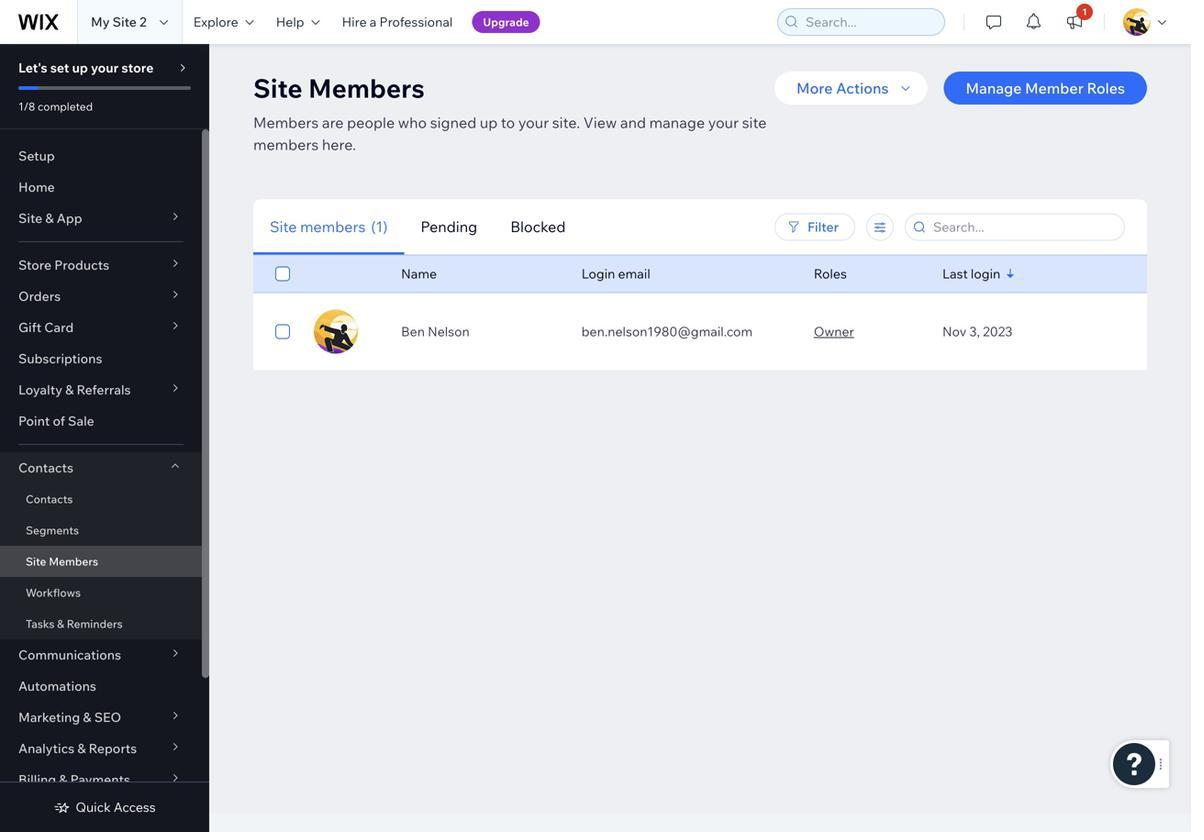 Task type: vqa. For each thing, say whether or not it's contained in the screenshot.
Add Project Button
no



Task type: describe. For each thing, give the bounding box(es) containing it.
loyalty & referrals button
[[0, 374, 202, 406]]

& for analytics
[[77, 741, 86, 757]]

& for loyalty
[[65, 382, 74, 398]]

manage member roles
[[966, 79, 1125, 97]]

1 vertical spatial search... field
[[928, 214, 1119, 240]]

to
[[501, 113, 515, 132]]

3,
[[970, 324, 980, 340]]

more
[[797, 79, 833, 97]]

& for site
[[45, 210, 54, 226]]

loyalty
[[18, 382, 62, 398]]

quick
[[76, 799, 111, 815]]

login email
[[582, 266, 650, 282]]

point of sale link
[[0, 406, 202, 437]]

site.
[[552, 113, 580, 132]]

contacts button
[[0, 452, 202, 484]]

nov
[[943, 324, 967, 340]]

home link
[[0, 172, 202, 203]]

up inside site members members are people who signed up to your site. view and manage your site members here.
[[480, 113, 498, 132]]

2
[[140, 14, 147, 30]]

point of sale
[[18, 413, 94, 429]]

subscriptions link
[[0, 343, 202, 374]]

& for billing
[[59, 772, 67, 788]]

card
[[44, 319, 74, 335]]

hire a professional link
[[331, 0, 464, 44]]

explore
[[193, 14, 238, 30]]

reports
[[89, 741, 137, 757]]

owner
[[814, 324, 854, 340]]

name
[[401, 266, 437, 282]]

seo
[[94, 709, 121, 725]]

quick access
[[76, 799, 156, 815]]

automations link
[[0, 671, 202, 702]]

members inside tab list
[[300, 218, 366, 236]]

marketing & seo
[[18, 709, 121, 725]]

manage member roles button
[[944, 72, 1147, 105]]

store
[[122, 60, 154, 76]]

sidebar element
[[0, 44, 209, 832]]

site for site & app
[[18, 210, 42, 226]]

analytics & reports
[[18, 741, 137, 757]]

people
[[347, 113, 395, 132]]

a
[[370, 14, 377, 30]]

subscriptions
[[18, 351, 102, 367]]

billing & payments
[[18, 772, 130, 788]]

home
[[18, 179, 55, 195]]

set
[[50, 60, 69, 76]]

completed
[[38, 100, 93, 113]]

site
[[742, 113, 767, 132]]

site for site members members are people who signed up to your site. view and manage your site members here.
[[253, 72, 303, 104]]

setup
[[18, 148, 55, 164]]

upgrade
[[483, 15, 529, 29]]

loyalty & referrals
[[18, 382, 131, 398]]

gift
[[18, 319, 41, 335]]

last login
[[943, 266, 1001, 282]]

professional
[[380, 14, 453, 30]]

workflows
[[26, 586, 81, 600]]

gift card
[[18, 319, 74, 335]]

store products button
[[0, 250, 202, 281]]

quick access button
[[54, 799, 156, 816]]

payments
[[70, 772, 130, 788]]

members for site members
[[49, 555, 98, 569]]

let's
[[18, 60, 47, 76]]

store
[[18, 257, 51, 273]]

nov 3, 2023
[[943, 324, 1013, 340]]

more actions button
[[775, 72, 927, 105]]

billing
[[18, 772, 56, 788]]

automations
[[18, 678, 96, 694]]

upgrade button
[[472, 11, 540, 33]]

segments
[[26, 524, 79, 537]]

contacts link
[[0, 484, 202, 515]]

view
[[583, 113, 617, 132]]

filter
[[808, 219, 839, 235]]

member
[[1025, 79, 1084, 97]]

last
[[943, 266, 968, 282]]



Task type: locate. For each thing, give the bounding box(es) containing it.
signed
[[430, 113, 477, 132]]

my
[[91, 14, 110, 30]]

point
[[18, 413, 50, 429]]

help
[[276, 14, 304, 30]]

search... field up login
[[928, 214, 1119, 240]]

1/8
[[18, 100, 35, 113]]

& right the tasks
[[57, 617, 64, 631]]

(1)
[[371, 218, 388, 236]]

roles down filter on the top of the page
[[814, 266, 847, 282]]

your
[[91, 60, 119, 76], [518, 113, 549, 132], [708, 113, 739, 132]]

roles inside button
[[1087, 79, 1125, 97]]

& right billing
[[59, 772, 67, 788]]

site & app
[[18, 210, 82, 226]]

0 vertical spatial contacts
[[18, 460, 73, 476]]

& left seo
[[83, 709, 91, 725]]

who
[[398, 113, 427, 132]]

1 vertical spatial up
[[480, 113, 498, 132]]

login
[[971, 266, 1001, 282]]

up left 'to'
[[480, 113, 498, 132]]

contacts for contacts dropdown button
[[18, 460, 73, 476]]

marketing & seo button
[[0, 702, 202, 733]]

up inside sidebar 'element'
[[72, 60, 88, 76]]

gift card button
[[0, 312, 202, 343]]

are
[[322, 113, 344, 132]]

let's set up your store
[[18, 60, 154, 76]]

0 vertical spatial up
[[72, 60, 88, 76]]

ben.nelson1980@gmail.com
[[582, 324, 753, 340]]

& for marketing
[[83, 709, 91, 725]]

hire
[[342, 14, 367, 30]]

members left (1)
[[300, 218, 366, 236]]

1 button
[[1055, 0, 1095, 44]]

1 vertical spatial roles
[[814, 266, 847, 282]]

0 vertical spatial members
[[253, 135, 319, 154]]

referrals
[[77, 382, 131, 398]]

your right 'to'
[[518, 113, 549, 132]]

ben nelson
[[401, 324, 470, 340]]

manage
[[966, 79, 1022, 97]]

site for site members (1)
[[270, 218, 297, 236]]

reminders
[[67, 617, 123, 631]]

members
[[308, 72, 425, 104], [253, 113, 319, 132], [49, 555, 98, 569]]

1/8 completed
[[18, 100, 93, 113]]

& right loyalty
[[65, 382, 74, 398]]

0 horizontal spatial up
[[72, 60, 88, 76]]

0 vertical spatial roles
[[1087, 79, 1125, 97]]

access
[[114, 799, 156, 815]]

tasks & reminders
[[26, 617, 123, 631]]

& for tasks
[[57, 617, 64, 631]]

orders button
[[0, 281, 202, 312]]

0 vertical spatial search... field
[[800, 9, 939, 35]]

and
[[620, 113, 646, 132]]

members left here.
[[253, 135, 319, 154]]

ben
[[401, 324, 425, 340]]

roles
[[1087, 79, 1125, 97], [814, 266, 847, 282]]

contacts down "point of sale"
[[18, 460, 73, 476]]

of
[[53, 413, 65, 429]]

site inside tab list
[[270, 218, 297, 236]]

your left site on the right of the page
[[708, 113, 739, 132]]

members left are
[[253, 113, 319, 132]]

& inside popup button
[[65, 382, 74, 398]]

your inside sidebar 'element'
[[91, 60, 119, 76]]

store products
[[18, 257, 109, 273]]

sale
[[68, 413, 94, 429]]

products
[[54, 257, 109, 273]]

pending
[[421, 218, 477, 236]]

2 horizontal spatial your
[[708, 113, 739, 132]]

site inside dropdown button
[[18, 210, 42, 226]]

1 vertical spatial contacts
[[26, 492, 73, 506]]

1 horizontal spatial roles
[[1087, 79, 1125, 97]]

pending button
[[404, 199, 494, 255]]

your left store
[[91, 60, 119, 76]]

&
[[45, 210, 54, 226], [65, 382, 74, 398], [57, 617, 64, 631], [83, 709, 91, 725], [77, 741, 86, 757], [59, 772, 67, 788]]

site for site members
[[26, 555, 46, 569]]

search... field up actions
[[800, 9, 939, 35]]

blocked button
[[494, 199, 582, 255]]

contacts up segments on the left of the page
[[26, 492, 73, 506]]

ben nelson image
[[314, 310, 358, 354]]

blocked
[[510, 218, 566, 236]]

setup link
[[0, 140, 202, 172]]

up right set
[[72, 60, 88, 76]]

tab list containing site members
[[253, 199, 691, 255]]

site inside site members members are people who signed up to your site. view and manage your site members here.
[[253, 72, 303, 104]]

1 vertical spatial members
[[253, 113, 319, 132]]

communications button
[[0, 640, 202, 671]]

contacts inside contacts link
[[26, 492, 73, 506]]

app
[[57, 210, 82, 226]]

login
[[582, 266, 615, 282]]

more actions
[[797, 79, 889, 97]]

0 horizontal spatial your
[[91, 60, 119, 76]]

tab list
[[253, 199, 691, 255]]

1 horizontal spatial your
[[518, 113, 549, 132]]

members inside site members members are people who signed up to your site. view and manage your site members here.
[[253, 135, 319, 154]]

here.
[[322, 135, 356, 154]]

email
[[618, 266, 650, 282]]

filter button
[[775, 213, 855, 241]]

Search... field
[[800, 9, 939, 35], [928, 214, 1119, 240]]

& left app
[[45, 210, 54, 226]]

1
[[1082, 6, 1087, 17]]

communications
[[18, 647, 121, 663]]

None checkbox
[[275, 263, 290, 285], [275, 321, 290, 343], [275, 263, 290, 285], [275, 321, 290, 343]]

contacts for contacts link
[[26, 492, 73, 506]]

0 horizontal spatial roles
[[814, 266, 847, 282]]

members for site members members are people who signed up to your site. view and manage your site members here.
[[308, 72, 425, 104]]

1 vertical spatial members
[[300, 218, 366, 236]]

2023
[[983, 324, 1013, 340]]

& inside popup button
[[83, 709, 91, 725]]

billing & payments button
[[0, 764, 202, 796]]

1 horizontal spatial up
[[480, 113, 498, 132]]

analytics & reports button
[[0, 733, 202, 764]]

site members members are people who signed up to your site. view and manage your site members here.
[[253, 72, 767, 154]]

members up people
[[308, 72, 425, 104]]

orders
[[18, 288, 61, 304]]

members up "workflows"
[[49, 555, 98, 569]]

segments link
[[0, 515, 202, 546]]

site & app button
[[0, 203, 202, 234]]

contacts
[[18, 460, 73, 476], [26, 492, 73, 506]]

marketing
[[18, 709, 80, 725]]

members inside sidebar 'element'
[[49, 555, 98, 569]]

site members link
[[0, 546, 202, 577]]

tasks & reminders link
[[0, 608, 202, 640]]

tasks
[[26, 617, 55, 631]]

my site 2
[[91, 14, 147, 30]]

actions
[[836, 79, 889, 97]]

0 vertical spatial members
[[308, 72, 425, 104]]

2 vertical spatial members
[[49, 555, 98, 569]]

contacts inside contacts dropdown button
[[18, 460, 73, 476]]

& left reports
[[77, 741, 86, 757]]

help button
[[265, 0, 331, 44]]

hire a professional
[[342, 14, 453, 30]]

roles right member
[[1087, 79, 1125, 97]]

workflows link
[[0, 577, 202, 608]]



